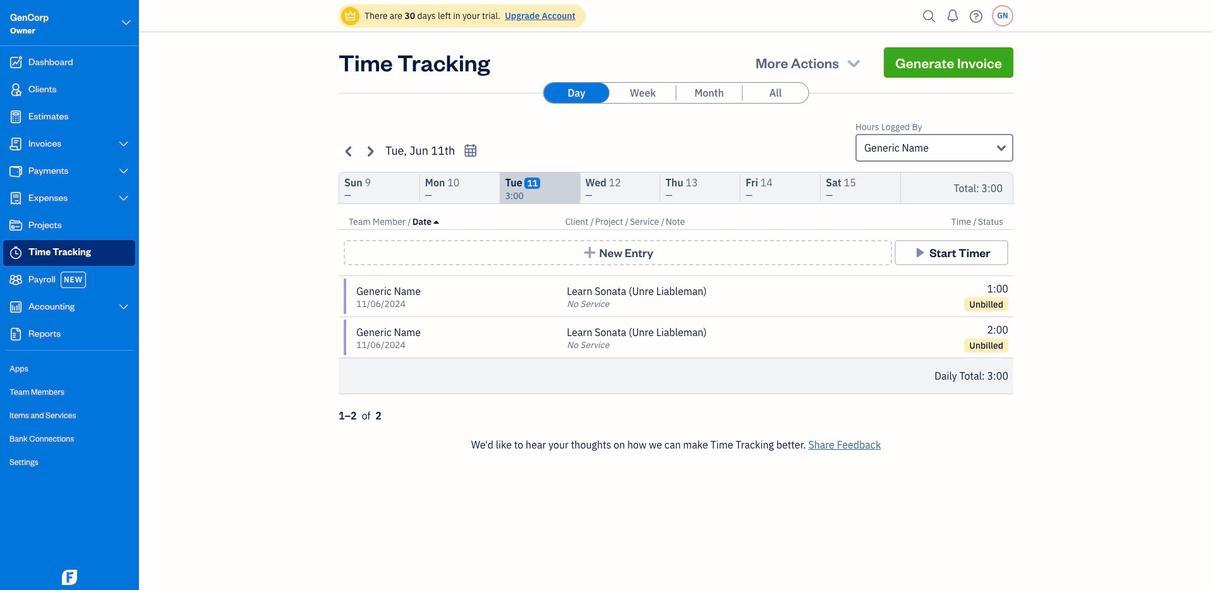 Task type: locate. For each thing, give the bounding box(es) containing it.
freshbooks image
[[59, 570, 80, 585]]

1 chevron large down image from the top
[[118, 166, 130, 176]]

3 chevron large down image from the top
[[118, 302, 130, 312]]

chevron large down image
[[118, 166, 130, 176], [118, 193, 130, 204], [118, 302, 130, 312]]

timer image
[[8, 247, 23, 259]]

estimate image
[[8, 111, 23, 123]]

chevrondown image
[[846, 54, 863, 71]]

0 vertical spatial chevron large down image
[[118, 166, 130, 176]]

caretup image
[[434, 217, 439, 227]]

0 vertical spatial chevron large down image
[[120, 15, 132, 30]]

dashboard image
[[8, 56, 23, 69]]

chevron large down image
[[120, 15, 132, 30], [118, 139, 130, 149]]

crown image
[[344, 9, 357, 22]]

chevron large down image for expense image
[[118, 193, 130, 204]]

report image
[[8, 328, 23, 341]]

chart image
[[8, 301, 23, 314]]

main element
[[0, 0, 171, 590]]

1 vertical spatial chevron large down image
[[118, 193, 130, 204]]

search image
[[920, 7, 940, 26]]

chevron large down image for chart icon
[[118, 302, 130, 312]]

2 chevron large down image from the top
[[118, 193, 130, 204]]

invoice image
[[8, 138, 23, 150]]

expense image
[[8, 192, 23, 205]]

choose a date image
[[464, 144, 478, 158]]

1 vertical spatial chevron large down image
[[118, 139, 130, 149]]

go to help image
[[967, 7, 987, 26]]

payment image
[[8, 165, 23, 178]]

chevron large down image for payment image at the left of page
[[118, 166, 130, 176]]

2 vertical spatial chevron large down image
[[118, 302, 130, 312]]

new entry image
[[583, 247, 597, 259]]



Task type: describe. For each thing, give the bounding box(es) containing it.
client image
[[8, 83, 23, 96]]

start timer image
[[913, 247, 928, 259]]

next day image
[[363, 144, 377, 158]]

project image
[[8, 219, 23, 232]]

notifications image
[[943, 3, 964, 28]]

team image
[[8, 274, 23, 286]]

previous day image
[[342, 144, 357, 158]]



Task type: vqa. For each thing, say whether or not it's contained in the screenshot.
Dashboard link
no



